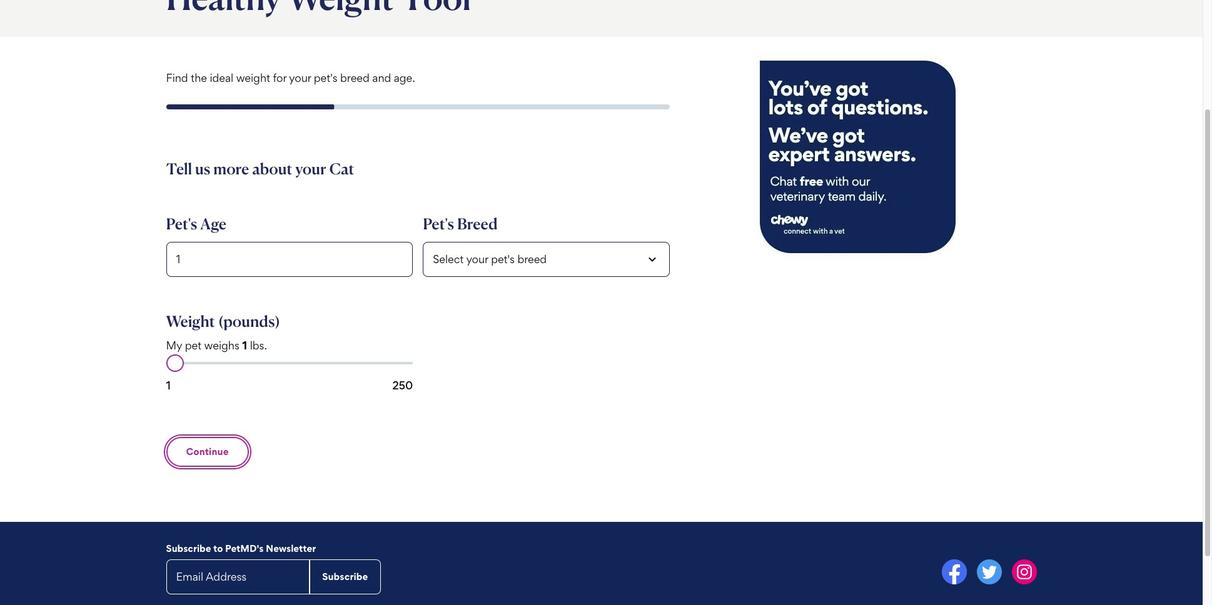 Task type: locate. For each thing, give the bounding box(es) containing it.
.
[[264, 339, 267, 352]]

1 vertical spatial 1
[[166, 379, 171, 392]]

0 horizontal spatial pet's
[[166, 214, 197, 233]]

1 down my
[[166, 379, 171, 392]]

None email field
[[166, 560, 310, 595]]

1
[[242, 339, 247, 352], [166, 379, 171, 392]]

1 horizontal spatial pet's
[[423, 214, 454, 233]]

0 vertical spatial 1
[[242, 339, 247, 352]]

2 pet's from the left
[[423, 214, 454, 233]]

1 vertical spatial your
[[296, 159, 326, 178]]

1 horizontal spatial subscribe
[[322, 571, 368, 583]]

subscribe for subscribe to petmd's newsletter
[[166, 543, 211, 555]]

for
[[273, 71, 286, 84]]

None number field
[[166, 242, 413, 277]]

pet's
[[166, 214, 197, 233], [423, 214, 454, 233]]

subscribe
[[166, 543, 211, 555], [322, 571, 368, 583]]

pet
[[185, 339, 201, 352]]

more
[[213, 159, 249, 178]]

age
[[200, 214, 226, 233]]

None range field
[[166, 362, 413, 364]]

250
[[392, 379, 413, 392]]

find the ideal weight for your pet's breed and age.
[[166, 71, 415, 84]]

pet's left breed
[[423, 214, 454, 233]]

your
[[289, 71, 311, 84], [296, 159, 326, 178]]

your left cat on the top left
[[296, 159, 326, 178]]

subscribe inside button
[[322, 571, 368, 583]]

pet's for pet's age
[[166, 214, 197, 233]]

0 horizontal spatial subscribe
[[166, 543, 211, 555]]

newsletter
[[266, 543, 316, 555]]

pet's left age
[[166, 214, 197, 233]]

weight
[[166, 312, 215, 331]]

1 left lbs
[[242, 339, 247, 352]]

0 vertical spatial subscribe
[[166, 543, 211, 555]]

1 pet's from the left
[[166, 214, 197, 233]]

1 vertical spatial subscribe
[[322, 571, 368, 583]]

your right for
[[289, 71, 311, 84]]

petmd's
[[225, 543, 264, 555]]

subscribe to petmd's newsletter
[[166, 543, 316, 555]]



Task type: describe. For each thing, give the bounding box(es) containing it.
ideal
[[210, 71, 233, 84]]

0 vertical spatial your
[[289, 71, 311, 84]]

age.
[[394, 71, 415, 84]]

breed
[[457, 214, 498, 233]]

us
[[195, 159, 210, 178]]

subscribe for subscribe
[[322, 571, 368, 583]]

the
[[191, 71, 207, 84]]

my pet weighs 1 lbs .
[[166, 339, 267, 352]]

find
[[166, 71, 188, 84]]

get instant vet help via chat or video. connect with a vet. chewy health image
[[753, 52, 963, 261]]

twitter image
[[977, 560, 1002, 585]]

pet's breed
[[423, 214, 498, 233]]

weighs
[[204, 339, 239, 352]]

pet's age
[[166, 214, 226, 233]]

0 horizontal spatial 1
[[166, 379, 171, 392]]

facebook image
[[942, 560, 967, 585]]

subscribe button
[[310, 560, 381, 595]]

social element
[[606, 560, 1037, 587]]

instagram image
[[1012, 560, 1037, 585]]

weight
[[236, 71, 270, 84]]

breed
[[340, 71, 370, 84]]

about
[[252, 159, 292, 178]]

to
[[213, 543, 223, 555]]

tell
[[166, 159, 192, 178]]

tell us more about your cat
[[166, 159, 354, 178]]

(pounds)
[[218, 312, 280, 331]]

lbs
[[250, 339, 264, 352]]

pet's
[[314, 71, 338, 84]]

pet's for pet's breed
[[423, 214, 454, 233]]

1 horizontal spatial 1
[[242, 339, 247, 352]]

cat
[[329, 159, 354, 178]]

my
[[166, 339, 182, 352]]

and
[[372, 71, 391, 84]]

continue
[[186, 446, 229, 458]]

weight (pounds)
[[166, 312, 280, 331]]

continue button
[[166, 437, 249, 467]]



Task type: vqa. For each thing, say whether or not it's contained in the screenshot.
you inside , and is considered normal. Like bruxing, take the rat's entire behavior into account to determine if your pet is happy or stressed. If concerned, you should always talk to your veterinarian to be safe.
no



